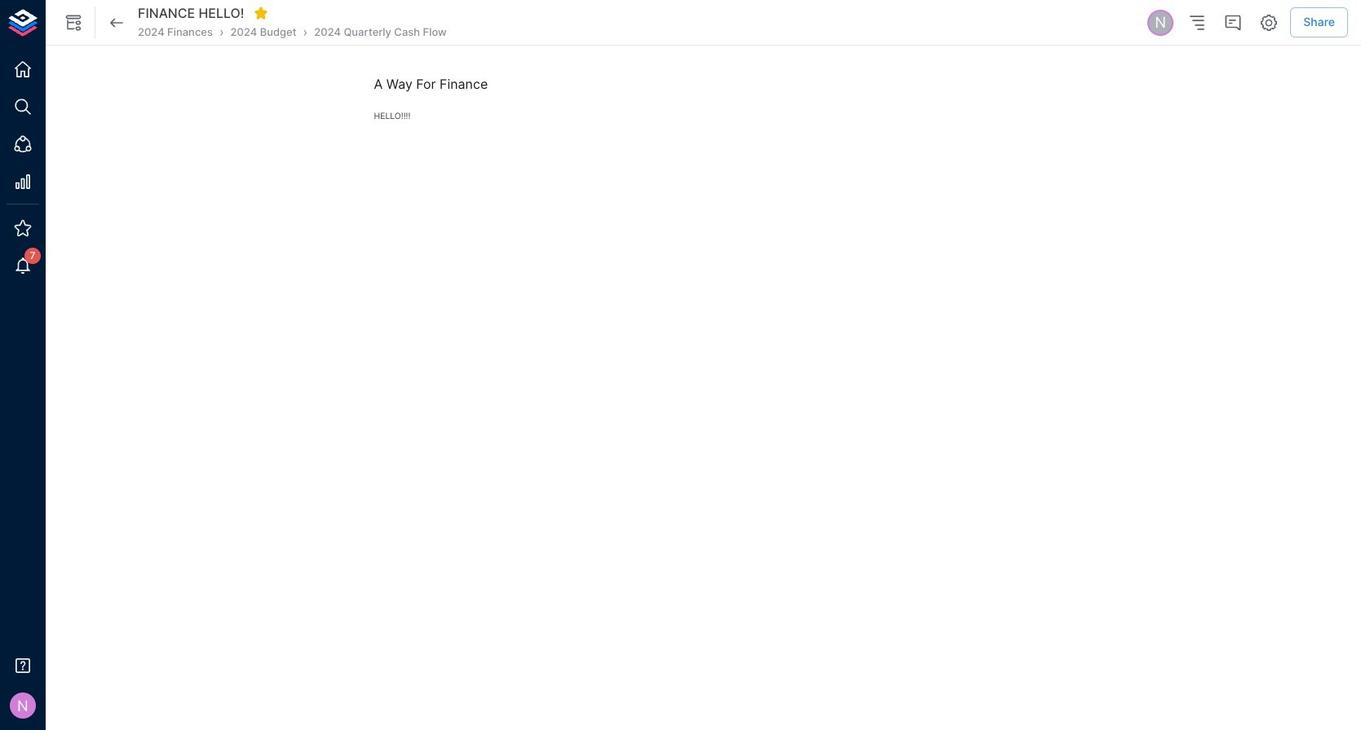Task type: locate. For each thing, give the bounding box(es) containing it.
show wiki image
[[64, 13, 83, 32]]

go back image
[[107, 13, 126, 32]]

remove favorite image
[[253, 6, 268, 21]]

comments image
[[1224, 13, 1243, 32]]



Task type: describe. For each thing, give the bounding box(es) containing it.
settings image
[[1259, 13, 1279, 32]]

table of contents image
[[1188, 13, 1207, 32]]



Task type: vqa. For each thing, say whether or not it's contained in the screenshot.
the Marketing Team
no



